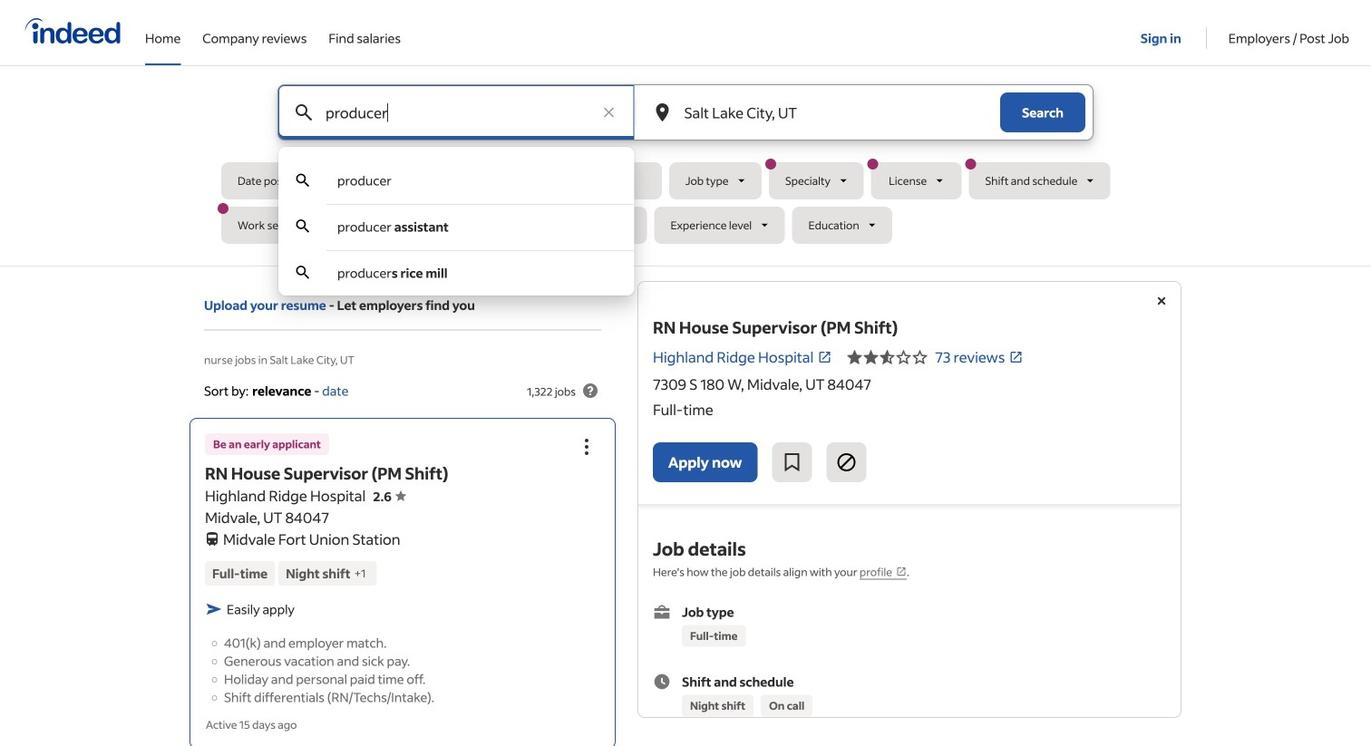 Task type: describe. For each thing, give the bounding box(es) containing it.
transit information image
[[205, 529, 219, 546]]

2.6 out of 5 stars image
[[846, 346, 928, 368]]

Edit location text field
[[681, 85, 964, 140]]

search suggestions list box
[[278, 158, 634, 296]]

not interested image
[[836, 452, 857, 473]]

search: Job title, keywords, or company text field
[[322, 85, 591, 140]]



Task type: locate. For each thing, give the bounding box(es) containing it.
close job details image
[[1151, 290, 1173, 312]]

clear what input image
[[600, 103, 618, 122]]

help icon image
[[579, 380, 601, 402]]

highland ridge hospital (opens in a new tab) image
[[817, 350, 832, 364]]

job preferences (opens in a new window) image
[[896, 566, 907, 577]]

2.6 out of five stars rating image
[[373, 488, 406, 505]]

job actions for rn house supervisor (pm shift) is collapsed image
[[576, 436, 598, 458]]

save this job image
[[781, 452, 803, 473]]

producer element
[[337, 172, 392, 189]]

None search field
[[218, 84, 1150, 296]]

2.6 out of 5 stars. link to 73 reviews company ratings (opens in a new tab) image
[[1009, 350, 1023, 364]]



Task type: vqa. For each thing, say whether or not it's contained in the screenshot.
Close job details image
yes



